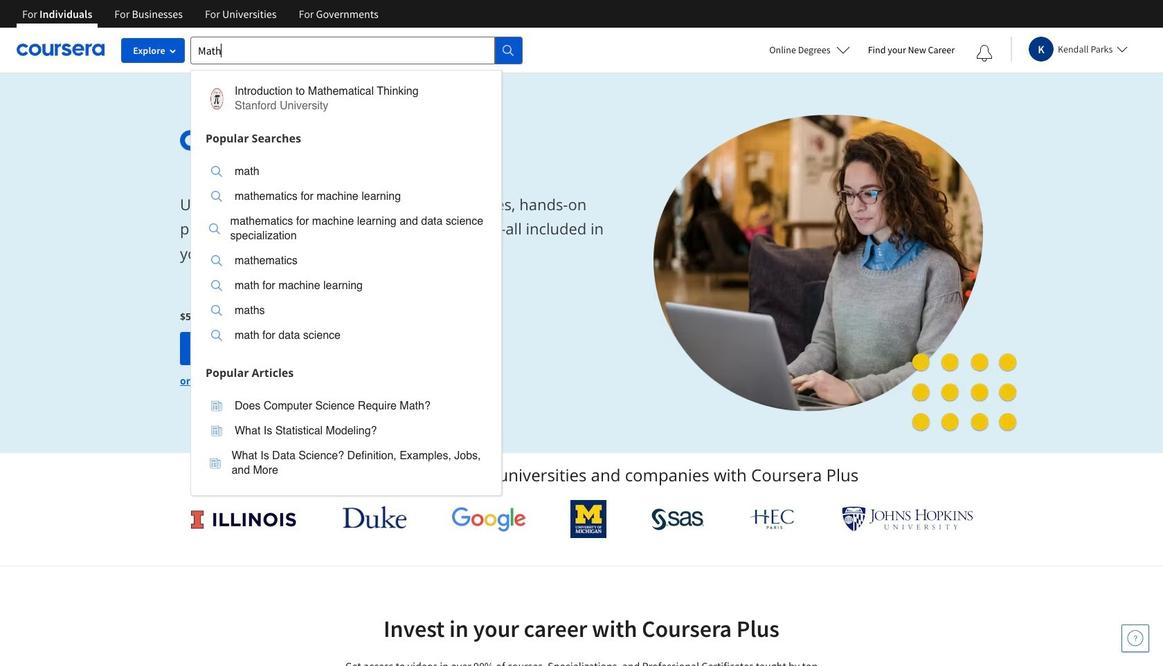 Task type: locate. For each thing, give the bounding box(es) containing it.
duke university image
[[343, 507, 407, 529]]

university of michigan image
[[571, 501, 607, 539]]

coursera plus image
[[180, 130, 391, 151]]

list box
[[191, 151, 501, 361], [191, 385, 501, 496]]

google image
[[451, 507, 526, 533]]

help center image
[[1128, 631, 1144, 648]]

2 list box from the top
[[191, 385, 501, 496]]

suggestion image image
[[206, 88, 228, 110], [211, 166, 222, 177], [211, 191, 222, 202], [209, 223, 220, 234], [211, 256, 222, 267], [211, 281, 222, 292], [211, 305, 222, 317], [211, 330, 222, 341], [211, 401, 222, 412], [211, 426, 222, 437], [210, 458, 221, 469]]

0 vertical spatial list box
[[191, 151, 501, 361]]

What do you want to learn? text field
[[190, 36, 495, 64]]

1 vertical spatial list box
[[191, 385, 501, 496]]

None search field
[[190, 36, 523, 496]]



Task type: describe. For each thing, give the bounding box(es) containing it.
hec paris image
[[749, 506, 797, 534]]

university of illinois at urbana-champaign image
[[190, 509, 298, 531]]

autocomplete results list box
[[190, 70, 502, 496]]

johns hopkins university image
[[842, 507, 974, 533]]

coursera image
[[17, 39, 105, 61]]

banner navigation
[[11, 0, 390, 28]]

sas image
[[652, 509, 704, 531]]

1 list box from the top
[[191, 151, 501, 361]]



Task type: vqa. For each thing, say whether or not it's contained in the screenshot.
'Ava'
no



